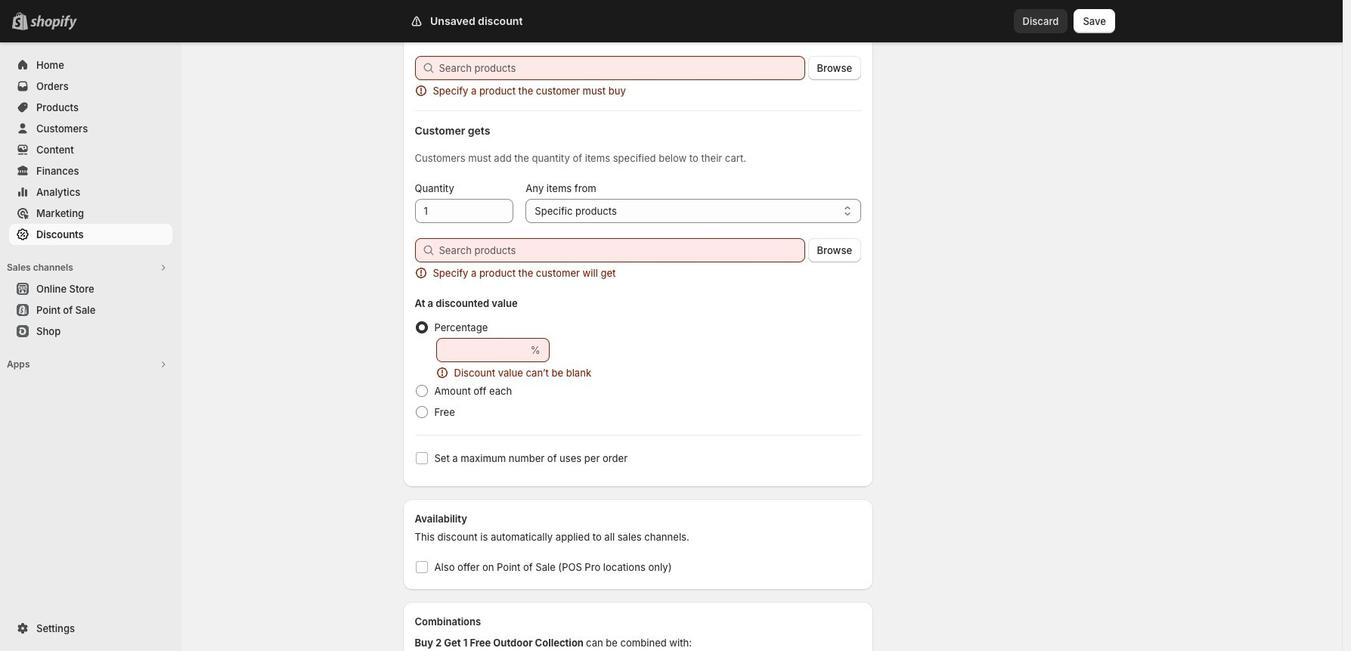 Task type: vqa. For each thing, say whether or not it's contained in the screenshot.
Shopify image
yes



Task type: locate. For each thing, give the bounding box(es) containing it.
None text field
[[436, 338, 528, 362]]

Search products text field
[[439, 56, 805, 80]]

Search products text field
[[439, 238, 805, 262]]

None text field
[[415, 199, 514, 223]]

shopify image
[[30, 15, 77, 30]]



